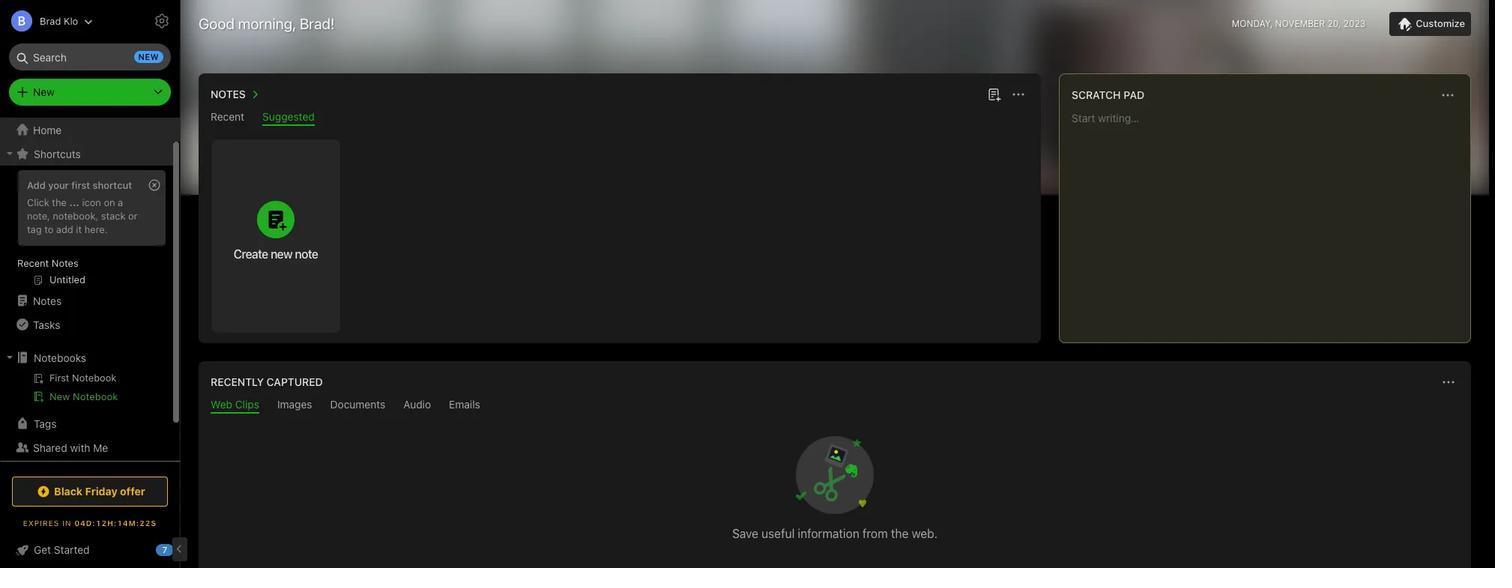 Task type: locate. For each thing, give the bounding box(es) containing it.
group
[[0, 166, 173, 295]]

recent tab
[[211, 110, 244, 126]]

good morning, brad!
[[199, 15, 335, 32]]

new left note
[[271, 247, 292, 261]]

Help and Learning task checklist field
[[0, 538, 180, 562]]

0 vertical spatial the
[[52, 196, 67, 208]]

0 vertical spatial new
[[138, 52, 159, 61]]

new button
[[9, 79, 171, 106]]

1 vertical spatial tab list
[[202, 398, 1469, 414]]

1 vertical spatial new
[[271, 247, 292, 261]]

settings image
[[153, 12, 171, 30]]

information
[[798, 527, 860, 540]]

recent
[[211, 110, 244, 123], [17, 257, 49, 269]]

more actions image for recently captured
[[1440, 373, 1458, 391]]

create new note button
[[211, 139, 340, 333]]

notebooks link
[[0, 346, 173, 370]]

0 vertical spatial tab list
[[202, 110, 1038, 126]]

new for new
[[33, 85, 55, 98]]

shared with me
[[33, 441, 108, 454]]

tasks
[[33, 318, 60, 331]]

tasks button
[[0, 313, 173, 337]]

0 horizontal spatial new
[[138, 52, 159, 61]]

the
[[52, 196, 67, 208], [891, 527, 909, 540]]

shared with me link
[[0, 436, 173, 460]]

monday,
[[1232, 18, 1273, 29]]

new inside popup button
[[33, 85, 55, 98]]

customize button
[[1390, 12, 1472, 36]]

0 horizontal spatial recent
[[17, 257, 49, 269]]

new up home
[[33, 85, 55, 98]]

note,
[[27, 210, 50, 222]]

expires
[[23, 519, 59, 528]]

notebook
[[73, 391, 118, 403]]

recent notes
[[17, 257, 78, 269]]

note
[[295, 247, 318, 261]]

2 tab list from the top
[[202, 398, 1469, 414]]

stack
[[101, 210, 126, 222]]

2 vertical spatial notes
[[33, 294, 62, 307]]

to
[[44, 223, 53, 235]]

tree
[[0, 118, 180, 493]]

notes link
[[0, 289, 173, 313]]

klo
[[64, 15, 78, 27]]

1 horizontal spatial the
[[891, 527, 909, 540]]

icon on a note, notebook, stack or tag to add it here.
[[27, 196, 138, 235]]

in
[[62, 519, 72, 528]]

tree containing home
[[0, 118, 180, 493]]

click the ...
[[27, 196, 79, 208]]

notes up recent "tab"
[[211, 88, 246, 100]]

save useful information from the web.
[[732, 527, 938, 540]]

scratch
[[1072, 88, 1121, 101]]

1 vertical spatial the
[[891, 527, 909, 540]]

brad
[[40, 15, 61, 27]]

notes inside the notes button
[[211, 88, 246, 100]]

Start writing… text field
[[1072, 112, 1470, 331]]

More actions field
[[1008, 84, 1029, 105], [1438, 85, 1459, 106], [1439, 372, 1460, 393]]

the left ...
[[52, 196, 67, 208]]

black
[[54, 485, 83, 498]]

shortcut
[[93, 179, 132, 191]]

new
[[33, 85, 55, 98], [49, 391, 70, 403]]

new up tags
[[49, 391, 70, 403]]

0 vertical spatial new
[[33, 85, 55, 98]]

notes inside notes link
[[33, 294, 62, 307]]

started
[[54, 543, 90, 556]]

tags button
[[0, 412, 173, 436]]

morning,
[[238, 15, 296, 32]]

web clips tab panel
[[199, 414, 1472, 568]]

good
[[199, 15, 235, 32]]

recently
[[211, 376, 264, 388]]

recent down the notes button
[[211, 110, 244, 123]]

0 vertical spatial notes
[[211, 88, 246, 100]]

notes up tasks
[[33, 294, 62, 307]]

new
[[138, 52, 159, 61], [271, 247, 292, 261]]

recently captured button
[[208, 373, 323, 391]]

more actions image
[[1010, 85, 1028, 103]]

captured
[[267, 376, 323, 388]]

new inside button
[[49, 391, 70, 403]]

the inside web clips "tab panel"
[[891, 527, 909, 540]]

new search field
[[19, 43, 163, 70]]

tab list containing recent
[[202, 110, 1038, 126]]

0 vertical spatial recent
[[211, 110, 244, 123]]

1 vertical spatial recent
[[17, 257, 49, 269]]

1 horizontal spatial new
[[271, 247, 292, 261]]

images tab
[[277, 398, 312, 414]]

notes down add
[[52, 257, 78, 269]]

1 tab list from the top
[[202, 110, 1038, 126]]

0 vertical spatial more actions image
[[1439, 86, 1457, 104]]

scratch pad button
[[1069, 86, 1145, 104]]

audio tab
[[404, 398, 431, 414]]

new inside 'button'
[[271, 247, 292, 261]]

first
[[71, 179, 90, 191]]

new for new notebook
[[49, 391, 70, 403]]

get
[[34, 543, 51, 556]]

emails tab
[[449, 398, 480, 414]]

1 vertical spatial more actions image
[[1440, 373, 1458, 391]]

new notebook group
[[0, 370, 173, 412]]

tag
[[27, 223, 42, 235]]

more actions field for scratch pad
[[1438, 85, 1459, 106]]

the right from
[[891, 527, 909, 540]]

notes button
[[208, 85, 264, 103]]

add
[[56, 223, 73, 235]]

november
[[1276, 18, 1325, 29]]

expand notebooks image
[[4, 352, 16, 364]]

new down settings image
[[138, 52, 159, 61]]

tab list containing web clips
[[202, 398, 1469, 414]]

icon
[[82, 196, 101, 208]]

notes
[[211, 88, 246, 100], [52, 257, 78, 269], [33, 294, 62, 307]]

web
[[211, 398, 232, 411]]

audio
[[404, 398, 431, 411]]

1 vertical spatial new
[[49, 391, 70, 403]]

recently captured
[[211, 376, 323, 388]]

or
[[128, 210, 138, 222]]

get started
[[34, 543, 90, 556]]

useful
[[762, 527, 795, 540]]

create new note
[[234, 247, 318, 261]]

tab list
[[202, 110, 1038, 126], [202, 398, 1469, 414]]

add your first shortcut
[[27, 179, 132, 191]]

your
[[48, 179, 69, 191]]

tags
[[34, 417, 57, 430]]

1 horizontal spatial recent
[[211, 110, 244, 123]]

recent down tag
[[17, 257, 49, 269]]

more actions image
[[1439, 86, 1457, 104], [1440, 373, 1458, 391]]

emails
[[449, 398, 480, 411]]

offer
[[120, 485, 145, 498]]



Task type: vqa. For each thing, say whether or not it's contained in the screenshot.
row group
no



Task type: describe. For each thing, give the bounding box(es) containing it.
expires in 04d:12h:14m:22s
[[23, 519, 157, 528]]

notebook,
[[53, 210, 98, 222]]

save
[[732, 527, 759, 540]]

suggested
[[262, 110, 315, 123]]

with
[[70, 441, 90, 454]]

web.
[[912, 527, 938, 540]]

recent for recent
[[211, 110, 244, 123]]

brad!
[[300, 15, 335, 32]]

0 horizontal spatial the
[[52, 196, 67, 208]]

scratch pad
[[1072, 88, 1145, 101]]

shortcuts
[[34, 147, 81, 160]]

click
[[27, 196, 49, 208]]

web clips tab
[[211, 398, 259, 414]]

clips
[[235, 398, 259, 411]]

group containing add your first shortcut
[[0, 166, 173, 295]]

shared
[[33, 441, 67, 454]]

2023
[[1344, 18, 1366, 29]]

customize
[[1416, 17, 1466, 29]]

tab list for notes
[[202, 110, 1038, 126]]

home
[[33, 123, 62, 136]]

new notebook button
[[0, 388, 173, 406]]

04d:12h:14m:22s
[[75, 519, 157, 528]]

monday, november 20, 2023
[[1232, 18, 1366, 29]]

notebooks
[[34, 351, 86, 364]]

black friday offer
[[54, 485, 145, 498]]

20,
[[1328, 18, 1341, 29]]

more actions image for scratch pad
[[1439, 86, 1457, 104]]

Account field
[[0, 6, 93, 36]]

new inside search field
[[138, 52, 159, 61]]

web clips
[[211, 398, 259, 411]]

suggested tab
[[262, 110, 315, 126]]

it
[[76, 223, 82, 235]]

add
[[27, 179, 46, 191]]

friday
[[85, 485, 117, 498]]

here.
[[85, 223, 108, 235]]

documents tab
[[330, 398, 386, 414]]

create
[[234, 247, 268, 261]]

images
[[277, 398, 312, 411]]

a
[[118, 196, 123, 208]]

Search text field
[[19, 43, 160, 70]]

from
[[863, 527, 888, 540]]

shortcuts button
[[0, 142, 173, 166]]

recent for recent notes
[[17, 257, 49, 269]]

brad klo
[[40, 15, 78, 27]]

documents
[[330, 398, 386, 411]]

7
[[162, 545, 167, 555]]

on
[[104, 196, 115, 208]]

suggested tab panel
[[199, 126, 1041, 343]]

me
[[93, 441, 108, 454]]

new notebook
[[49, 391, 118, 403]]

home link
[[0, 118, 180, 142]]

1 vertical spatial notes
[[52, 257, 78, 269]]

...
[[69, 196, 79, 208]]

black friday offer button
[[12, 477, 168, 507]]

click to collapse image
[[174, 540, 186, 558]]

more actions field for recently captured
[[1439, 372, 1460, 393]]

tab list for recently captured
[[202, 398, 1469, 414]]

pad
[[1124, 88, 1145, 101]]



